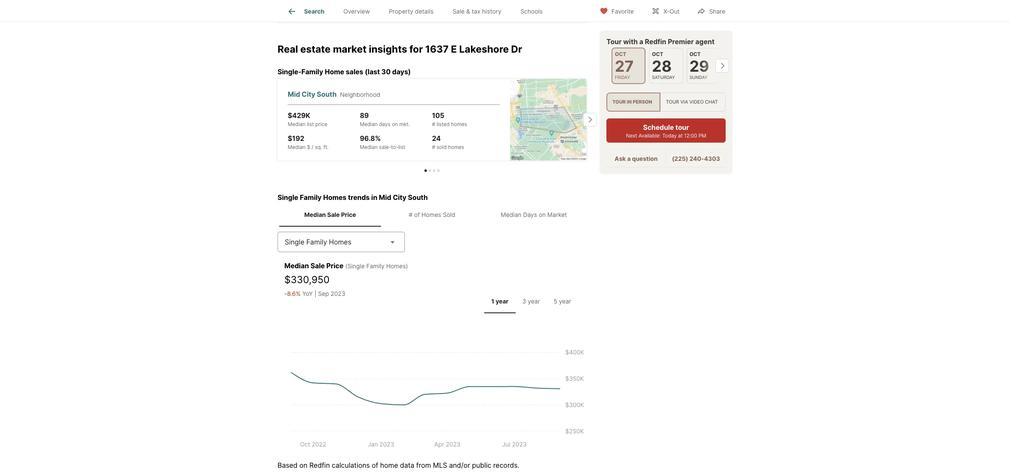 Task type: describe. For each thing, give the bounding box(es) containing it.
5
[[554, 298, 557, 305]]

south inside carousel group
[[317, 90, 337, 98]]

lakeshore
[[459, 43, 509, 55]]

and/or
[[449, 461, 470, 470]]

pm
[[699, 133, 706, 139]]

oct for 27
[[615, 51, 626, 57]]

median days on market tab
[[483, 204, 585, 225]]

1 horizontal spatial redfin
[[645, 37, 667, 46]]

tab list containing 1 year
[[483, 289, 580, 313]]

0 horizontal spatial on
[[300, 461, 308, 470]]

(single
[[345, 262, 365, 270]]

list box containing tour in person
[[607, 93, 726, 112]]

1 vertical spatial of
[[372, 461, 378, 470]]

next image for single-family home
[[583, 113, 597, 126]]

0 horizontal spatial a
[[627, 155, 631, 162]]

96.8% median sale-to-list
[[360, 134, 405, 150]]

neighborhood
[[340, 91, 380, 98]]

based on redfin calculations of home data from mls and/or public records.
[[278, 461, 520, 470]]

5 year tab
[[547, 291, 578, 312]]

price for median sale price (single family homes) $330,950
[[326, 262, 344, 270]]

89 median days on mkt.
[[360, 111, 410, 127]]

(225) 240-4303 link
[[672, 155, 720, 162]]

median inside 89 median days on mkt.
[[360, 121, 378, 127]]

of inside # of homes sold tab
[[414, 211, 420, 218]]

available:
[[639, 133, 661, 139]]

real
[[278, 43, 298, 55]]

single-family home sales (last 30 days)
[[278, 67, 411, 76]]

family for single-family home sales (last 30 days)
[[302, 67, 323, 76]]

records.
[[493, 461, 520, 470]]

friday
[[615, 75, 630, 80]]

3
[[523, 298, 526, 305]]

days
[[379, 121, 391, 127]]

based
[[278, 461, 298, 470]]

|
[[315, 290, 317, 297]]

oct for 29
[[690, 51, 701, 57]]

median sale price
[[304, 211, 356, 218]]

homes for sold
[[422, 211, 441, 218]]

median sale price tab
[[279, 204, 381, 225]]

family inside median sale price (single family homes) $330,950
[[366, 262, 385, 270]]

tour
[[676, 123, 689, 132]]

data
[[400, 461, 414, 470]]

# for 24
[[432, 144, 435, 150]]

ask a question
[[615, 155, 658, 162]]

estate
[[300, 43, 331, 55]]

oct 28 saturday
[[652, 51, 675, 80]]

tour with a redfin premier agent
[[607, 37, 715, 46]]

96.8%
[[360, 134, 381, 143]]

slide 4 dot image
[[437, 169, 440, 172]]

median inside median sale price (single family homes) $330,950
[[284, 262, 309, 270]]

single family homes trends in mid city south
[[278, 193, 428, 202]]

1
[[492, 298, 494, 305]]

question
[[632, 155, 658, 162]]

(225) 240-4303
[[672, 155, 720, 162]]

1 vertical spatial mid
[[379, 193, 391, 202]]

median sale price (single family homes) $330,950
[[284, 262, 408, 286]]

12:00
[[684, 133, 697, 139]]

-
[[284, 290, 287, 297]]

saturday
[[652, 75, 675, 80]]

sale-
[[379, 144, 391, 150]]

family for single family homes trends in mid city south
[[300, 193, 322, 202]]

from
[[416, 461, 431, 470]]

4303
[[704, 155, 720, 162]]

-8.6% yoy | sep 2023
[[284, 290, 345, 297]]

1 year
[[492, 298, 509, 305]]

mls
[[433, 461, 447, 470]]

2 vertical spatial homes
[[329, 238, 352, 246]]

# inside tab
[[409, 211, 413, 218]]

$192
[[288, 134, 304, 143]]

89
[[360, 111, 369, 120]]

$
[[307, 144, 310, 150]]

$330,950
[[284, 274, 330, 286]]

$192 median $ / sq. ft.
[[288, 134, 329, 150]]

sold
[[437, 144, 447, 150]]

schedule
[[643, 123, 674, 132]]

median up single family homes
[[304, 211, 326, 218]]

at
[[678, 133, 683, 139]]

median inside $192 median $ / sq. ft.
[[288, 144, 306, 150]]

24
[[432, 134, 441, 143]]

via
[[681, 99, 688, 105]]

5 year
[[554, 298, 571, 305]]

tour for tour with a redfin premier agent
[[607, 37, 622, 46]]

home
[[325, 67, 344, 76]]

single for single family homes
[[285, 238, 305, 246]]

# of homes sold tab
[[381, 204, 483, 225]]

mkt.
[[399, 121, 410, 127]]

days
[[523, 211, 537, 218]]

ask
[[615, 155, 626, 162]]

sq.
[[315, 144, 322, 150]]

oct for 28
[[652, 51, 663, 57]]

3 year
[[523, 298, 540, 305]]

dr
[[511, 43, 522, 55]]

2023
[[331, 290, 345, 297]]

listed
[[437, 121, 450, 127]]

person
[[633, 99, 652, 105]]

price for median sale price
[[341, 211, 356, 218]]

video
[[690, 99, 704, 105]]

tour for tour via video chat
[[666, 99, 679, 105]]

median inside $429k median list price
[[288, 121, 306, 127]]

list inside $429k median list price
[[307, 121, 314, 127]]

out
[[670, 7, 680, 15]]



Task type: locate. For each thing, give the bounding box(es) containing it.
2 vertical spatial #
[[409, 211, 413, 218]]

favorite
[[612, 7, 634, 15]]

oct inside oct 29 sunday
[[690, 51, 701, 57]]

0 vertical spatial #
[[432, 121, 435, 127]]

sale left & on the top left of page
[[453, 8, 465, 15]]

in left person at the right of the page
[[627, 99, 632, 105]]

1 vertical spatial single
[[285, 238, 305, 246]]

1 oct from the left
[[615, 51, 626, 57]]

median inside 96.8% median sale-to-list
[[360, 144, 378, 150]]

redfin
[[645, 37, 667, 46], [309, 461, 330, 470]]

family right (single
[[366, 262, 385, 270]]

240-
[[690, 155, 704, 162]]

family left 'home'
[[302, 67, 323, 76]]

sep
[[318, 290, 329, 297]]

1 year tab
[[484, 291, 516, 312]]

of left home
[[372, 461, 378, 470]]

1 horizontal spatial of
[[414, 211, 420, 218]]

median days on market
[[501, 211, 567, 218]]

1 horizontal spatial south
[[408, 193, 428, 202]]

1 vertical spatial price
[[326, 262, 344, 270]]

tour left via
[[666, 99, 679, 105]]

sale down single family homes trends in mid city south
[[327, 211, 340, 218]]

insights
[[369, 43, 407, 55]]

0 horizontal spatial of
[[372, 461, 378, 470]]

2 horizontal spatial oct
[[690, 51, 701, 57]]

on right based
[[300, 461, 308, 470]]

median left days
[[501, 211, 522, 218]]

carousel group
[[274, 77, 597, 172]]

tour in person
[[613, 99, 652, 105]]

oct inside oct 27 friday
[[615, 51, 626, 57]]

redfin right with
[[645, 37, 667, 46]]

list right sale-
[[398, 144, 405, 150]]

share button
[[690, 2, 733, 19]]

30
[[382, 67, 391, 76]]

agent
[[696, 37, 715, 46]]

tour
[[607, 37, 622, 46], [613, 99, 626, 105], [666, 99, 679, 105]]

single
[[278, 193, 298, 202], [285, 238, 305, 246]]

0 vertical spatial homes
[[451, 121, 467, 127]]

0 vertical spatial redfin
[[645, 37, 667, 46]]

homes)
[[386, 262, 408, 270]]

1 vertical spatial redfin
[[309, 461, 330, 470]]

3 year tab
[[516, 291, 547, 312]]

1 horizontal spatial sale
[[327, 211, 340, 218]]

tab list containing search
[[278, 0, 559, 22]]

public
[[472, 461, 491, 470]]

a right ask
[[627, 155, 631, 162]]

0 vertical spatial on
[[392, 121, 398, 127]]

$429k median list price
[[288, 111, 327, 127]]

mid right trends
[[379, 193, 391, 202]]

price inside median sale price (single family homes) $330,950
[[326, 262, 344, 270]]

1 horizontal spatial list
[[398, 144, 405, 150]]

sales
[[346, 67, 363, 76]]

homes inside 24 # sold homes
[[448, 144, 464, 150]]

x-out button
[[645, 2, 687, 19]]

yoy
[[302, 290, 313, 297]]

1 horizontal spatial in
[[627, 99, 632, 105]]

slide 1 dot image
[[425, 169, 427, 172]]

0 horizontal spatial next image
[[583, 113, 597, 126]]

105 # listed homes
[[432, 111, 467, 127]]

sale up $330,950
[[311, 262, 325, 270]]

redfin left calculations on the left of page
[[309, 461, 330, 470]]

0 vertical spatial mid
[[288, 90, 300, 98]]

on
[[392, 121, 398, 127], [539, 211, 546, 218], [300, 461, 308, 470]]

homes right sold
[[448, 144, 464, 150]]

year inside tab
[[528, 298, 540, 305]]

real estate market insights for 1637 e lakeshore dr
[[278, 43, 522, 55]]

schools
[[521, 8, 543, 15]]

0 horizontal spatial redfin
[[309, 461, 330, 470]]

ft.
[[324, 144, 329, 150]]

#
[[432, 121, 435, 127], [432, 144, 435, 150], [409, 211, 413, 218]]

0 vertical spatial south
[[317, 90, 337, 98]]

0 vertical spatial tab list
[[278, 0, 559, 22]]

1 vertical spatial in
[[371, 193, 377, 202]]

# for 105
[[432, 121, 435, 127]]

1 vertical spatial homes
[[422, 211, 441, 218]]

None button
[[612, 48, 646, 84], [649, 48, 683, 84], [687, 48, 721, 84], [612, 48, 646, 84], [649, 48, 683, 84], [687, 48, 721, 84]]

year for 1 year
[[496, 298, 509, 305]]

oct down with
[[615, 51, 626, 57]]

0 vertical spatial list
[[307, 121, 314, 127]]

city
[[302, 90, 315, 98], [393, 193, 407, 202]]

year right 1
[[496, 298, 509, 305]]

1 horizontal spatial on
[[392, 121, 398, 127]]

0 vertical spatial city
[[302, 90, 315, 98]]

median down '89'
[[360, 121, 378, 127]]

market
[[333, 43, 367, 55]]

3 year from the left
[[559, 298, 571, 305]]

oct down agent
[[690, 51, 701, 57]]

0 vertical spatial price
[[341, 211, 356, 218]]

year for 3 year
[[528, 298, 540, 305]]

year right 5
[[559, 298, 571, 305]]

homes up median sale price
[[323, 193, 347, 202]]

sale inside median sale price (single family homes) $330,950
[[311, 262, 325, 270]]

0 vertical spatial next image
[[716, 59, 729, 73]]

1 vertical spatial sale
[[327, 211, 340, 218]]

0 horizontal spatial list
[[307, 121, 314, 127]]

property
[[389, 8, 413, 15]]

0 horizontal spatial sale
[[311, 262, 325, 270]]

sale for median sale price (single family homes) $330,950
[[311, 262, 325, 270]]

1 vertical spatial tab list
[[278, 202, 587, 227]]

in right trends
[[371, 193, 377, 202]]

market
[[548, 211, 567, 218]]

2 vertical spatial tab list
[[483, 289, 580, 313]]

tour left person at the right of the page
[[613, 99, 626, 105]]

# inside 24 # sold homes
[[432, 144, 435, 150]]

1 vertical spatial a
[[627, 155, 631, 162]]

1 year from the left
[[496, 298, 509, 305]]

family for single family homes
[[306, 238, 327, 246]]

0 vertical spatial in
[[627, 99, 632, 105]]

tour via video chat
[[666, 99, 718, 105]]

next
[[626, 133, 637, 139]]

city inside carousel group
[[302, 90, 315, 98]]

1 vertical spatial south
[[408, 193, 428, 202]]

median down 96.8%
[[360, 144, 378, 150]]

2 horizontal spatial year
[[559, 298, 571, 305]]

family
[[302, 67, 323, 76], [300, 193, 322, 202], [306, 238, 327, 246], [366, 262, 385, 270]]

schedule tour next available: today at 12:00 pm
[[626, 123, 706, 139]]

1 vertical spatial next image
[[583, 113, 597, 126]]

0 horizontal spatial city
[[302, 90, 315, 98]]

0 vertical spatial a
[[640, 37, 644, 46]]

homes left sold
[[422, 211, 441, 218]]

next image
[[716, 59, 729, 73], [583, 113, 597, 126]]

mid city south link
[[288, 89, 340, 99]]

image image
[[510, 79, 587, 160]]

homes
[[323, 193, 347, 202], [422, 211, 441, 218], [329, 238, 352, 246]]

of left sold
[[414, 211, 420, 218]]

0 vertical spatial of
[[414, 211, 420, 218]]

year inside tab
[[559, 298, 571, 305]]

0 horizontal spatial south
[[317, 90, 337, 98]]

1637
[[425, 43, 449, 55]]

days)
[[392, 67, 411, 76]]

2 horizontal spatial on
[[539, 211, 546, 218]]

homes up (single
[[329, 238, 352, 246]]

median down $192
[[288, 144, 306, 150]]

1 horizontal spatial city
[[393, 193, 407, 202]]

mid city south neighborhood
[[288, 90, 380, 98]]

next image for tour with a redfin premier agent
[[716, 59, 729, 73]]

a
[[640, 37, 644, 46], [627, 155, 631, 162]]

single for single family homes trends in mid city south
[[278, 193, 298, 202]]

1 vertical spatial homes
[[448, 144, 464, 150]]

tour for tour in person
[[613, 99, 626, 105]]

sale & tax history
[[453, 8, 502, 15]]

list left price on the left top of the page
[[307, 121, 314, 127]]

favorite button
[[593, 2, 641, 19]]

homes
[[451, 121, 467, 127], [448, 144, 464, 150]]

sale & tax history tab
[[443, 1, 511, 22]]

24 # sold homes
[[432, 134, 464, 150]]

e
[[451, 43, 457, 55]]

slide 3 dot image
[[433, 169, 436, 172]]

sale for median sale price
[[327, 211, 340, 218]]

0 horizontal spatial year
[[496, 298, 509, 305]]

list inside 96.8% median sale-to-list
[[398, 144, 405, 150]]

1 vertical spatial city
[[393, 193, 407, 202]]

28
[[652, 57, 672, 76]]

1 horizontal spatial next image
[[716, 59, 729, 73]]

1 vertical spatial list
[[398, 144, 405, 150]]

# inside 105 # listed homes
[[432, 121, 435, 127]]

price down single family homes trends in mid city south
[[341, 211, 356, 218]]

home
[[380, 461, 398, 470]]

homes for 105
[[451, 121, 467, 127]]

0 horizontal spatial in
[[371, 193, 377, 202]]

2 vertical spatial on
[[300, 461, 308, 470]]

family down "median sale price" tab
[[306, 238, 327, 246]]

0 horizontal spatial mid
[[288, 90, 300, 98]]

median up $330,950
[[284, 262, 309, 270]]

oct 27 friday
[[615, 51, 634, 80]]

on inside 89 median days on mkt.
[[392, 121, 398, 127]]

to-
[[391, 144, 398, 150]]

ask a question link
[[615, 155, 658, 162]]

&
[[466, 8, 470, 15]]

premier
[[668, 37, 694, 46]]

on left mkt.
[[392, 121, 398, 127]]

city up $429k on the top of the page
[[302, 90, 315, 98]]

1 horizontal spatial oct
[[652, 51, 663, 57]]

homes for 24
[[448, 144, 464, 150]]

homes inside tab
[[422, 211, 441, 218]]

price
[[315, 121, 327, 127]]

median down $429k on the top of the page
[[288, 121, 306, 127]]

2 oct from the left
[[652, 51, 663, 57]]

oct inside oct 28 saturday
[[652, 51, 663, 57]]

2 horizontal spatial sale
[[453, 8, 465, 15]]

(225)
[[672, 155, 688, 162]]

0 horizontal spatial oct
[[615, 51, 626, 57]]

8.6%
[[287, 290, 301, 297]]

south
[[317, 90, 337, 98], [408, 193, 428, 202]]

oct down tour with a redfin premier agent
[[652, 51, 663, 57]]

slide 2 dot image
[[429, 169, 431, 172]]

tab list
[[278, 0, 559, 22], [278, 202, 587, 227], [483, 289, 580, 313]]

schools tab
[[511, 1, 552, 22]]

price left (single
[[326, 262, 344, 270]]

sold
[[443, 211, 455, 218]]

a right with
[[640, 37, 644, 46]]

27
[[615, 57, 634, 76]]

mid inside carousel group
[[288, 90, 300, 98]]

0 vertical spatial single
[[278, 193, 298, 202]]

south down 'home'
[[317, 90, 337, 98]]

1 horizontal spatial year
[[528, 298, 540, 305]]

mid
[[288, 90, 300, 98], [379, 193, 391, 202]]

year inside tab
[[496, 298, 509, 305]]

today
[[662, 133, 677, 139]]

0 vertical spatial homes
[[323, 193, 347, 202]]

3 oct from the left
[[690, 51, 701, 57]]

1 horizontal spatial a
[[640, 37, 644, 46]]

year for 5 year
[[559, 298, 571, 305]]

mid up $429k on the top of the page
[[288, 90, 300, 98]]

price
[[341, 211, 356, 218], [326, 262, 344, 270]]

property details tab
[[380, 1, 443, 22]]

trends
[[348, 193, 370, 202]]

price inside tab
[[341, 211, 356, 218]]

south up "# of homes sold"
[[408, 193, 428, 202]]

list box
[[607, 93, 726, 112]]

1 vertical spatial #
[[432, 144, 435, 150]]

0 vertical spatial sale
[[453, 8, 465, 15]]

x-
[[664, 7, 670, 15]]

2 vertical spatial sale
[[311, 262, 325, 270]]

tax
[[472, 8, 481, 15]]

1 vertical spatial on
[[539, 211, 546, 218]]

/
[[312, 144, 314, 150]]

overview tab
[[334, 1, 380, 22]]

on right days
[[539, 211, 546, 218]]

tour left with
[[607, 37, 622, 46]]

year right the 3
[[528, 298, 540, 305]]

city up # of homes sold tab
[[393, 193, 407, 202]]

homes right listed
[[451, 121, 467, 127]]

$429k
[[288, 111, 310, 120]]

single family homes
[[285, 238, 352, 246]]

2 year from the left
[[528, 298, 540, 305]]

homes inside 105 # listed homes
[[451, 121, 467, 127]]

in inside 'list box'
[[627, 99, 632, 105]]

1 horizontal spatial mid
[[379, 193, 391, 202]]

on inside tab
[[539, 211, 546, 218]]

x-out
[[664, 7, 680, 15]]

29
[[690, 57, 709, 76]]

tab list containing median sale price
[[278, 202, 587, 227]]

family up median sale price
[[300, 193, 322, 202]]

homes for trends
[[323, 193, 347, 202]]



Task type: vqa. For each thing, say whether or not it's contained in the screenshot.


